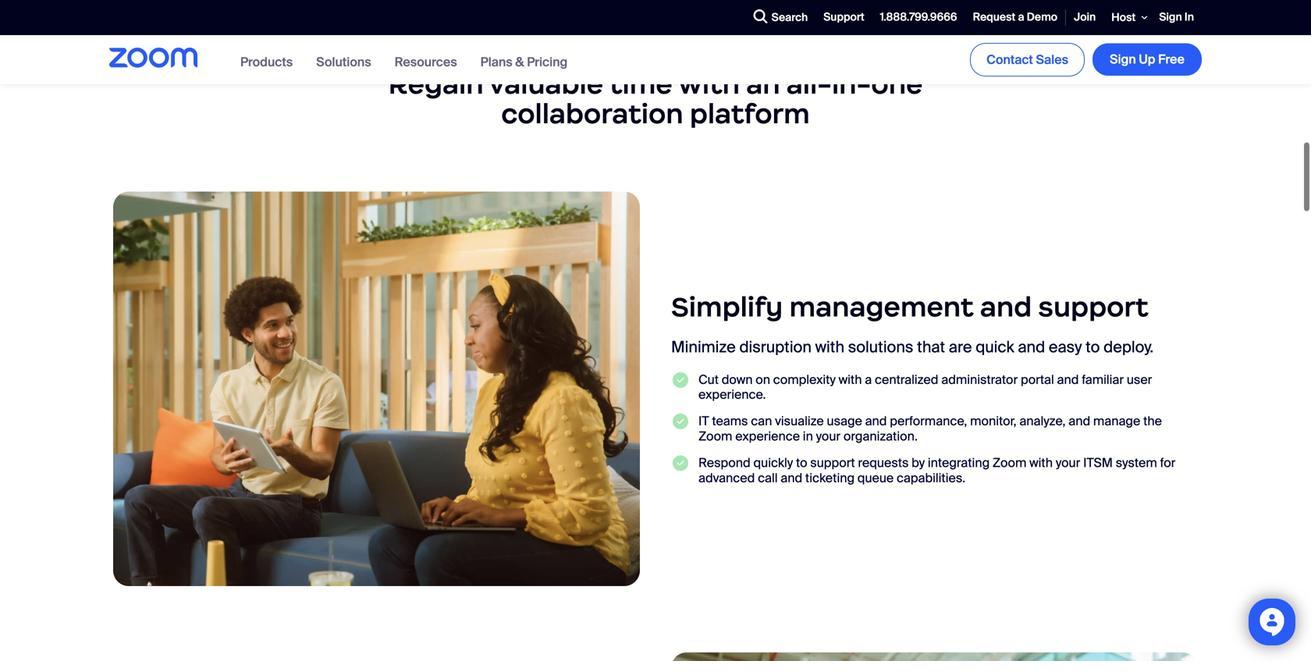 Task type: vqa. For each thing, say whether or not it's contained in the screenshot.
the topmost MESSAGES
no



Task type: locate. For each thing, give the bounding box(es) containing it.
with up complexity
[[816, 337, 845, 357]]

sign left in in the top of the page
[[1160, 10, 1183, 24]]

call
[[758, 470, 778, 486]]

request
[[973, 10, 1016, 24]]

teams
[[712, 413, 748, 430]]

to right easy
[[1086, 337, 1101, 357]]

usage
[[827, 413, 863, 430]]

demo
[[1027, 10, 1058, 24]]

administrator
[[942, 372, 1018, 388]]

with left an
[[679, 67, 740, 101]]

and
[[981, 290, 1033, 324], [1019, 337, 1046, 357], [1058, 372, 1080, 388], [866, 413, 887, 430], [1069, 413, 1091, 430], [781, 470, 803, 486]]

a inside cut down on complexity with a centralized administrator portal and familiar user experience.
[[865, 372, 872, 388]]

1 horizontal spatial zoom
[[993, 455, 1027, 471]]

requests
[[858, 455, 909, 471]]

with inside regain valuable time with an all-in-one collaboration platform
[[679, 67, 740, 101]]

valuable
[[489, 67, 604, 101]]

0 horizontal spatial to
[[796, 455, 808, 471]]

portal
[[1021, 372, 1055, 388]]

support for to
[[811, 455, 856, 471]]

a left demo
[[1019, 10, 1025, 24]]

sign left up
[[1110, 51, 1137, 68]]

simplify management and support image
[[113, 192, 640, 586]]

zoom logo image
[[109, 47, 198, 68]]

sign up free
[[1110, 51, 1185, 68]]

ticketing
[[806, 470, 855, 486]]

contact
[[987, 51, 1034, 68]]

1 horizontal spatial sign
[[1160, 10, 1183, 24]]

simplify
[[672, 290, 783, 324]]

1 vertical spatial to
[[796, 455, 808, 471]]

zoom down the monitor,
[[993, 455, 1027, 471]]

0 vertical spatial to
[[1086, 337, 1101, 357]]

cut
[[699, 372, 719, 388]]

and up portal
[[1019, 337, 1046, 357]]

user
[[1127, 372, 1153, 388]]

0 horizontal spatial sign
[[1110, 51, 1137, 68]]

with up 'usage' at the bottom right of the page
[[839, 372, 863, 388]]

&
[[516, 54, 524, 70]]

a
[[1019, 10, 1025, 24], [865, 372, 872, 388]]

1 vertical spatial zoom
[[993, 455, 1027, 471]]

collaboration
[[502, 97, 684, 131]]

zoom up "respond"
[[699, 428, 733, 445]]

support
[[824, 10, 865, 24]]

0 horizontal spatial zoom
[[699, 428, 733, 445]]

that
[[918, 337, 946, 357]]

1 horizontal spatial to
[[1086, 337, 1101, 357]]

search image
[[754, 9, 768, 24], [754, 9, 768, 24]]

1 vertical spatial support
[[811, 455, 856, 471]]

with inside respond quickly to support requests by integrating zoom with your itsm system for advanced call and ticketing queue capabilities.
[[1030, 455, 1053, 471]]

support down in at the right bottom of the page
[[811, 455, 856, 471]]

time
[[610, 67, 673, 101]]

zoom
[[699, 428, 733, 445], [993, 455, 1027, 471]]

0 horizontal spatial a
[[865, 372, 872, 388]]

with down analyze,
[[1030, 455, 1053, 471]]

your right in at the right bottom of the page
[[816, 428, 841, 445]]

easy
[[1049, 337, 1083, 357]]

support
[[1039, 290, 1149, 324], [811, 455, 856, 471]]

your inside respond quickly to support requests by integrating zoom with your itsm system for advanced call and ticketing queue capabilities.
[[1056, 455, 1081, 471]]

a down solutions
[[865, 372, 872, 388]]

to down in at the right bottom of the page
[[796, 455, 808, 471]]

1 vertical spatial sign
[[1110, 51, 1137, 68]]

0 vertical spatial your
[[816, 428, 841, 445]]

and inside cut down on complexity with a centralized administrator portal and familiar user experience.
[[1058, 372, 1080, 388]]

join
[[1075, 10, 1097, 24]]

0 horizontal spatial support
[[811, 455, 856, 471]]

respond quickly to support requests by integrating zoom with your itsm system for advanced call and ticketing queue capabilities.
[[699, 455, 1176, 486]]

0 horizontal spatial your
[[816, 428, 841, 445]]

experience.
[[699, 387, 766, 403]]

it teams can visualize usage and performance, monitor, analyze, and manage the zoom experience in your organization.
[[699, 413, 1163, 445]]

search
[[772, 10, 808, 25]]

1 horizontal spatial your
[[1056, 455, 1081, 471]]

and right portal
[[1058, 372, 1080, 388]]

all-
[[787, 67, 832, 101]]

your inside it teams can visualize usage and performance, monitor, analyze, and manage the zoom experience in your organization.
[[816, 428, 841, 445]]

it
[[699, 413, 709, 430]]

your
[[816, 428, 841, 445], [1056, 455, 1081, 471]]

host
[[1112, 10, 1136, 25]]

advanced
[[699, 470, 755, 486]]

and right the call
[[781, 470, 803, 486]]

support inside respond quickly to support requests by integrating zoom with your itsm system for advanced call and ticketing queue capabilities.
[[811, 455, 856, 471]]

can
[[751, 413, 773, 430]]

0 vertical spatial sign
[[1160, 10, 1183, 24]]

to inside respond quickly to support requests by integrating zoom with your itsm system for advanced call and ticketing queue capabilities.
[[796, 455, 808, 471]]

resources button
[[395, 54, 457, 70]]

in
[[803, 428, 814, 445]]

0 vertical spatial zoom
[[699, 428, 733, 445]]

1 horizontal spatial support
[[1039, 290, 1149, 324]]

sign for sign up free
[[1110, 51, 1137, 68]]

products
[[241, 54, 293, 70]]

1 vertical spatial your
[[1056, 455, 1081, 471]]

1 vertical spatial a
[[865, 372, 872, 388]]

1 horizontal spatial a
[[1019, 10, 1025, 24]]

management
[[790, 290, 974, 324]]

with
[[679, 67, 740, 101], [816, 337, 845, 357], [839, 372, 863, 388], [1030, 455, 1053, 471]]

quickly
[[754, 455, 794, 471]]

experience
[[736, 428, 800, 445]]

plans & pricing link
[[481, 54, 568, 70]]

your left itsm
[[1056, 455, 1081, 471]]

support up easy
[[1039, 290, 1149, 324]]

0 vertical spatial support
[[1039, 290, 1149, 324]]

system
[[1116, 455, 1158, 471]]

regain valuable time with an all-in-one collaboration platform
[[389, 67, 923, 131]]

sign
[[1160, 10, 1183, 24], [1110, 51, 1137, 68]]

products button
[[241, 54, 293, 70]]

to
[[1086, 337, 1101, 357], [796, 455, 808, 471]]

manage
[[1094, 413, 1141, 430]]



Task type: describe. For each thing, give the bounding box(es) containing it.
quick
[[976, 337, 1015, 357]]

0 vertical spatial a
[[1019, 10, 1025, 24]]

performance,
[[890, 413, 968, 430]]

resources
[[395, 54, 457, 70]]

and up quick
[[981, 290, 1033, 324]]

capabilities.
[[897, 470, 966, 486]]

down
[[722, 372, 753, 388]]

zoom inside it teams can visualize usage and performance, monitor, analyze, and manage the zoom experience in your organization.
[[699, 428, 733, 445]]

zoom inside respond quickly to support requests by integrating zoom with your itsm system for advanced call and ticketing queue capabilities.
[[993, 455, 1027, 471]]

support link
[[816, 1, 873, 34]]

are
[[949, 337, 973, 357]]

pricing
[[527, 54, 568, 70]]

respond
[[699, 455, 751, 471]]

contact sales
[[987, 51, 1069, 68]]

platform
[[690, 97, 810, 131]]

contact sales link
[[971, 43, 1085, 76]]

centralized
[[875, 372, 939, 388]]

itsm
[[1084, 455, 1113, 471]]

deploy.
[[1104, 337, 1154, 357]]

minimize
[[672, 337, 736, 357]]

complexity
[[774, 372, 836, 388]]

monitor,
[[971, 413, 1017, 430]]

sign up free link
[[1093, 43, 1203, 76]]

for
[[1161, 455, 1176, 471]]

sales
[[1037, 51, 1069, 68]]

the
[[1144, 413, 1163, 430]]

and right 'usage' at the bottom right of the page
[[866, 413, 887, 430]]

request a demo
[[973, 10, 1058, 24]]

support for and
[[1039, 290, 1149, 324]]

sign in link
[[1152, 1, 1203, 34]]

sign for sign in
[[1160, 10, 1183, 24]]

plans
[[481, 54, 513, 70]]

in-
[[832, 67, 872, 101]]

and right analyze,
[[1069, 413, 1091, 430]]

host button
[[1104, 0, 1152, 35]]

solutions
[[849, 337, 914, 357]]

minimize disruption with solutions that are quick and easy to deploy.
[[672, 337, 1154, 357]]

regain
[[389, 67, 484, 101]]

and inside respond quickly to support requests by integrating zoom with your itsm system for advanced call and ticketing queue capabilities.
[[781, 470, 803, 486]]

solutions
[[316, 54, 371, 70]]

disruption
[[740, 337, 812, 357]]

visualize
[[776, 413, 824, 430]]

one
[[872, 67, 923, 101]]

free
[[1159, 51, 1185, 68]]

1.888.799.9666
[[881, 10, 958, 24]]

1.888.799.9666 link
[[873, 1, 966, 34]]

familiar
[[1082, 372, 1125, 388]]

an
[[747, 67, 781, 101]]

in
[[1185, 10, 1195, 24]]

queue
[[858, 470, 894, 486]]

integrating
[[928, 455, 990, 471]]

request a demo link
[[966, 1, 1066, 34]]

organization.
[[844, 428, 918, 445]]

on
[[756, 372, 771, 388]]

sign in
[[1160, 10, 1195, 24]]

with inside cut down on complexity with a centralized administrator portal and familiar user experience.
[[839, 372, 863, 388]]

simplify management and support
[[672, 290, 1149, 324]]

by
[[912, 455, 925, 471]]

join link
[[1067, 1, 1104, 34]]

solutions button
[[316, 54, 371, 70]]

analyze,
[[1020, 413, 1066, 430]]

cut down on complexity with a centralized administrator portal and familiar user experience.
[[699, 372, 1153, 403]]

up
[[1140, 51, 1156, 68]]

plans & pricing
[[481, 54, 568, 70]]



